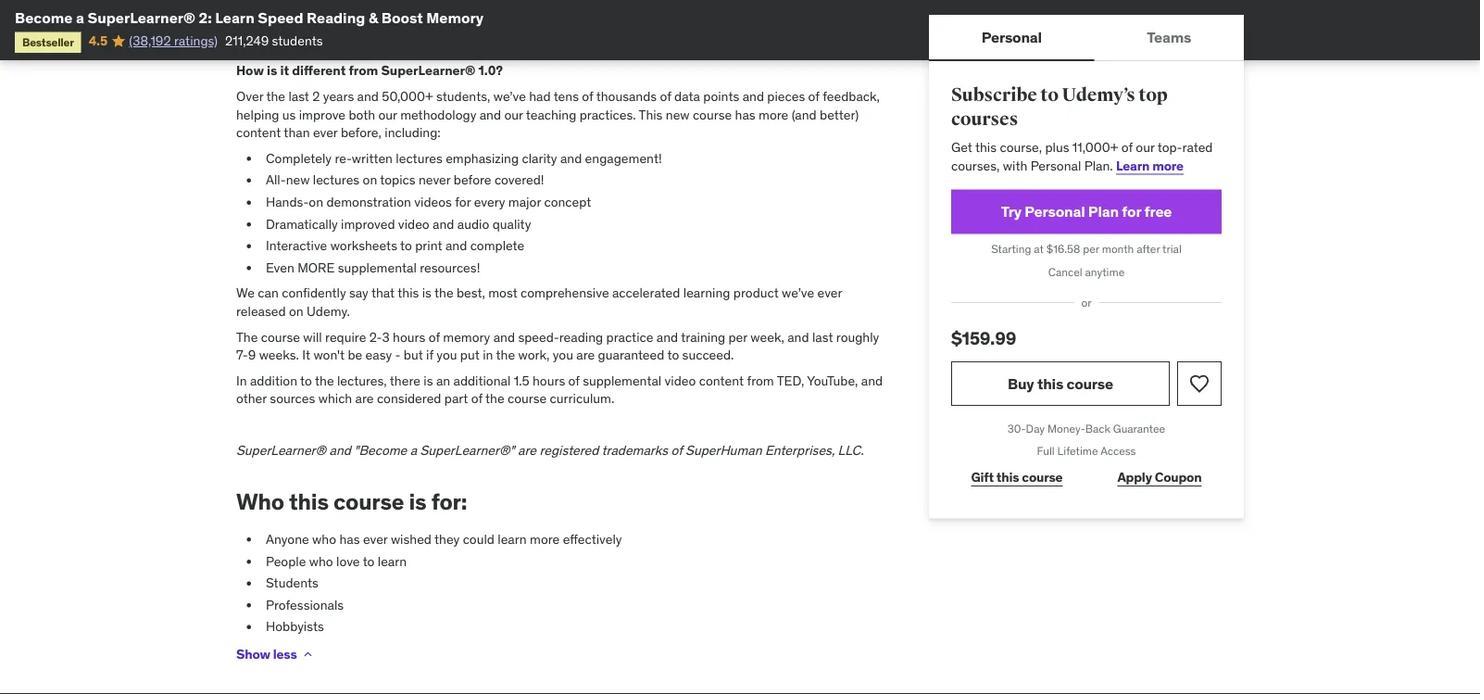 Task type: describe. For each thing, give the bounding box(es) containing it.
over
[[236, 88, 263, 105]]

every
[[474, 193, 505, 210]]

1 vertical spatial last
[[813, 328, 834, 345]]

hobbyists
[[266, 618, 324, 635]]

they
[[435, 531, 460, 547]]

superlearner™
[[236, 19, 327, 35]]

0 horizontal spatial learn
[[378, 553, 407, 569]]

to left print
[[400, 237, 412, 254]]

$159.99
[[952, 327, 1017, 349]]

and right the points on the left of the page
[[743, 88, 765, 105]]

0 vertical spatial from
[[349, 62, 378, 79]]

per inside starting at $16.58 per month after trial cancel anytime
[[1084, 242, 1100, 256]]

0 horizontal spatial content
[[236, 124, 281, 141]]

course up the weeks.
[[261, 328, 300, 345]]

considered
[[377, 390, 442, 407]]

of right trademarks
[[671, 441, 683, 458]]

people
[[266, 553, 306, 569]]

superlearner®"
[[420, 441, 515, 458]]

our inside get this course, plus 11,000+ of our top-rated courses, with personal plan.
[[1137, 139, 1155, 156]]

us
[[282, 106, 296, 123]]

demonstration
[[327, 193, 411, 210]]

how is it different from superlearner® 1.0? over the last 2 years and 50,000+ students, we've had tens of thousands of data points and pieces of feedback, helping us improve both our methodology and our teaching practices. this new course has more (and better) content than ever before, including: completely re-written lectures emphasizing clarity and engagement! all-new lectures on topics never before covered! hands-on demonstration videos for every major concept dramatically improved video and audio quality interactive worksheets to print and complete even more supplemental resources! we can confidently say that this is the best, most comprehensive accelerated learning product we've ever released on udemy. the course will require 2-3 hours of memory and speed-reading practice and training per week, and last roughly 7-9 weeks. it won't be easy - but if you put in the work, you are guaranteed to succeed. in addition to the lectures, there is an additional 1.5 hours of supplemental video content from ted, youtube, and other sources which are considered part of the course curriculum.
[[236, 62, 883, 407]]

course down the points on the left of the page
[[693, 106, 732, 123]]

month
[[1103, 242, 1135, 256]]

become a superlearner™ 1.0,
[[236, 0, 808, 35]]

this for get this course, plus 11,000+ of our top-rated courses, with personal plan.
[[976, 139, 997, 156]]

apply
[[1118, 469, 1153, 486]]

the right one
[[609, 19, 628, 35]]

feedback,
[[823, 88, 880, 105]]

money-
[[1048, 421, 1086, 435]]

released
[[236, 303, 286, 319]]

confidently
[[282, 285, 346, 301]]

the up 'book'
[[381, 19, 400, 35]]

1.5
[[514, 372, 530, 389]]

2-
[[370, 328, 382, 345]]

course down 1.5
[[508, 390, 547, 407]]

1 horizontal spatial supplemental
[[583, 372, 662, 389]]

reading
[[307, 8, 365, 27]]

took the internet by storm, becoming one of the top courses in the history of udemy, and resulting in a bestselling book and top-ranking podcast.
[[236, 19, 862, 53]]

that
[[372, 285, 395, 301]]

enterprises,
[[765, 441, 835, 458]]

2 horizontal spatial in
[[702, 19, 712, 35]]

and left "speed-"
[[494, 328, 515, 345]]

superhuman
[[686, 441, 762, 458]]

0 horizontal spatial in
[[290, 37, 301, 53]]

1 horizontal spatial content
[[699, 372, 744, 389]]

podcast.
[[508, 37, 558, 53]]

1 horizontal spatial video
[[665, 372, 696, 389]]

covered!
[[495, 172, 544, 188]]

improved
[[341, 215, 395, 232]]

1 vertical spatial hours
[[533, 372, 566, 389]]

love
[[336, 553, 360, 569]]

the up us
[[266, 88, 285, 105]]

ever inside anyone who has ever wished they could learn more effectively people who love to learn students professionals hobbyists
[[363, 531, 388, 547]]

trademarks
[[602, 441, 668, 458]]

topics
[[380, 172, 416, 188]]

won't
[[314, 347, 345, 363]]

written
[[352, 150, 393, 166]]

and down internet
[[412, 37, 434, 53]]

50,000+
[[382, 88, 433, 105]]

methodology
[[400, 106, 477, 123]]

2 vertical spatial are
[[518, 441, 537, 458]]

completely
[[266, 150, 332, 166]]

has inside "how is it different from superlearner® 1.0? over the last 2 years and 50,000+ students, we've had tens of thousands of data points and pieces of feedback, helping us improve both our methodology and our teaching practices. this new course has more (and better) content than ever before, including: completely re-written lectures emphasizing clarity and engagement! all-new lectures on topics never before covered! hands-on demonstration videos for every major concept dramatically improved video and audio quality interactive worksheets to print and complete even more supplemental resources! we can confidently say that this is the best, most comprehensive accelerated learning product we've ever released on udemy. the course will require 2-3 hours of memory and speed-reading practice and training per week, and last roughly 7-9 weeks. it won't be easy - but if you put in the work, you are guaranteed to succeed. in addition to the lectures, there is an additional 1.5 hours of supplemental video content from ted, youtube, and other sources which are considered part of the course curriculum."
[[735, 106, 756, 123]]

7-
[[236, 347, 248, 363]]

youtube,
[[807, 372, 859, 389]]

1 horizontal spatial new
[[666, 106, 690, 123]]

become for become a superlearner™ 1.0,
[[749, 0, 798, 17]]

speed
[[258, 8, 304, 27]]

professionals
[[266, 596, 344, 613]]

is down resources!
[[422, 285, 432, 301]]

course,
[[1000, 139, 1043, 156]]

pieces
[[768, 88, 806, 105]]

for inside "how is it different from superlearner® 1.0? over the last 2 years and 50,000+ students, we've had tens of thousands of data points and pieces of feedback, helping us improve both our methodology and our teaching practices. this new course has more (and better) content than ever before, including: completely re-written lectures emphasizing clarity and engagement! all-new lectures on topics never before covered! hands-on demonstration videos for every major concept dramatically improved video and audio quality interactive worksheets to print and complete even more supplemental resources! we can confidently say that this is the best, most comprehensive accelerated learning product we've ever released on udemy. the course will require 2-3 hours of memory and speed-reading practice and training per week, and last roughly 7-9 weeks. it won't be easy - but if you put in the work, you are guaranteed to succeed. in addition to the lectures, there is an additional 1.5 hours of supplemental video content from ted, youtube, and other sources which are considered part of the course curriculum."
[[455, 193, 471, 210]]

ranking
[[462, 37, 505, 53]]

concept
[[544, 193, 591, 210]]

practices.
[[580, 106, 636, 123]]

the down additional
[[486, 390, 505, 407]]

re-
[[335, 150, 352, 166]]

tens
[[554, 88, 579, 105]]

0 horizontal spatial ever
[[313, 124, 338, 141]]

buy this course
[[1008, 374, 1114, 393]]

1 vertical spatial from
[[747, 372, 774, 389]]

of up (and at the right top
[[809, 88, 820, 105]]

less
[[273, 646, 297, 662]]

speed-
[[518, 328, 560, 345]]

of right one
[[595, 19, 606, 35]]

at
[[1035, 242, 1044, 256]]

subscribe
[[952, 84, 1038, 107]]

subscribe to udemy's top courses
[[952, 84, 1168, 130]]

could
[[463, 531, 495, 547]]

dramatically
[[266, 215, 338, 232]]

0 vertical spatial on
[[363, 172, 377, 188]]

before
[[454, 172, 492, 188]]

other
[[236, 390, 267, 407]]

audio
[[458, 215, 490, 232]]

plan.
[[1085, 157, 1114, 174]]

personal button
[[930, 15, 1095, 59]]

never
[[419, 172, 451, 188]]

0 vertical spatial who
[[312, 531, 336, 547]]

full
[[1038, 444, 1055, 458]]

more inside "how is it different from superlearner® 1.0? over the last 2 years and 50,000+ students, we've had tens of thousands of data points and pieces of feedback, helping us improve both our methodology and our teaching practices. this new course has more (and better) content than ever before, including: completely re-written lectures emphasizing clarity and engagement! all-new lectures on topics never before covered! hands-on demonstration videos for every major concept dramatically improved video and audio quality interactive worksheets to print and complete even more supplemental resources! we can confidently say that this is the best, most comprehensive accelerated learning product we've ever released on udemy. the course will require 2-3 hours of memory and speed-reading practice and training per week, and last roughly 7-9 weeks. it won't be easy - but if you put in the work, you are guaranteed to succeed. in addition to the lectures, there is an additional 1.5 hours of supplemental video content from ted, youtube, and other sources which are considered part of the course curriculum."
[[759, 106, 789, 123]]

of down additional
[[471, 390, 483, 407]]

clarity
[[522, 150, 557, 166]]

0 horizontal spatial our
[[379, 106, 397, 123]]

the down resources!
[[435, 285, 454, 301]]

bestselling
[[314, 37, 377, 53]]

2 vertical spatial superlearner®
[[236, 441, 326, 458]]

and up resources!
[[446, 237, 467, 254]]

and right the week,
[[788, 328, 810, 345]]

to up sources
[[300, 372, 312, 389]]

become a superlearner® 2: learn speed reading & boost memory
[[15, 8, 484, 27]]

is left it
[[267, 62, 277, 79]]

than
[[284, 124, 310, 141]]

anyone
[[266, 531, 309, 547]]

major
[[509, 193, 541, 210]]

including:
[[385, 124, 441, 141]]

learn more link
[[1117, 157, 1184, 174]]

0 horizontal spatial supplemental
[[338, 259, 417, 276]]

complete
[[470, 237, 525, 254]]

1 horizontal spatial for
[[1123, 202, 1142, 221]]

course inside button
[[1067, 374, 1114, 393]]

starting at $16.58 per month after trial cancel anytime
[[992, 242, 1182, 279]]

2 you from the left
[[553, 347, 574, 363]]

personal inside button
[[982, 27, 1042, 46]]

both
[[349, 106, 375, 123]]

accelerated
[[613, 285, 681, 301]]

anyone who has ever wished they could learn more effectively people who love to learn students professionals hobbyists
[[266, 531, 622, 635]]

of inside get this course, plus 11,000+ of our top-rated courses, with personal plan.
[[1122, 139, 1133, 156]]

a inside the become a superlearner™ 1.0,
[[801, 0, 808, 17]]

cancel
[[1049, 265, 1083, 279]]

after
[[1137, 242, 1161, 256]]

2 vertical spatial on
[[289, 303, 304, 319]]

1.0?
[[479, 62, 503, 79]]

and up both
[[357, 88, 379, 105]]

back
[[1086, 421, 1111, 435]]

in inside "how is it different from superlearner® 1.0? over the last 2 years and 50,000+ students, we've had tens of thousands of data points and pieces of feedback, helping us improve both our methodology and our teaching practices. this new course has more (and better) content than ever before, including: completely re-written lectures emphasizing clarity and engagement! all-new lectures on topics never before covered! hands-on demonstration videos for every major concept dramatically improved video and audio quality interactive worksheets to print and complete even more supplemental resources! we can confidently say that this is the best, most comprehensive accelerated learning product we've ever released on udemy. the course will require 2-3 hours of memory and speed-reading practice and training per week, and last roughly 7-9 weeks. it won't be easy - but if you put in the work, you are guaranteed to succeed. in addition to the lectures, there is an additional 1.5 hours of supplemental video content from ted, youtube, and other sources which are considered part of the course curriculum."
[[483, 347, 493, 363]]

interactive
[[266, 237, 327, 254]]

anytime
[[1086, 265, 1125, 279]]

registered
[[540, 441, 599, 458]]

(38,192 ratings)
[[129, 32, 218, 49]]

easy
[[366, 347, 392, 363]]

is left the for:
[[409, 488, 427, 516]]



Task type: vqa. For each thing, say whether or not it's contained in the screenshot.
RESULTS
no



Task type: locate. For each thing, give the bounding box(es) containing it.
this right 'gift'
[[997, 469, 1020, 486]]

llc.
[[838, 441, 864, 458]]

1 vertical spatial superlearner®
[[381, 62, 476, 79]]

0 horizontal spatial video
[[398, 215, 430, 232]]

students
[[266, 574, 319, 591]]

2 vertical spatial in
[[483, 347, 493, 363]]

1 vertical spatial new
[[286, 172, 310, 188]]

0 horizontal spatial last
[[289, 88, 309, 105]]

0 vertical spatial new
[[666, 106, 690, 123]]

from
[[349, 62, 378, 79], [747, 372, 774, 389]]

are
[[577, 347, 595, 363], [356, 390, 374, 407], [518, 441, 537, 458]]

years
[[323, 88, 354, 105]]

memory
[[427, 8, 484, 27]]

per left the week,
[[729, 328, 748, 345]]

course
[[693, 106, 732, 123], [261, 328, 300, 345], [1067, 374, 1114, 393], [508, 390, 547, 407], [1023, 469, 1063, 486], [334, 488, 404, 516]]

it
[[302, 347, 310, 363]]

of up learn more
[[1122, 139, 1133, 156]]

in right put
[[483, 347, 493, 363]]

content down succeed.
[[699, 372, 744, 389]]

xsmall image
[[301, 647, 316, 662]]

had
[[529, 88, 551, 105]]

trial
[[1163, 242, 1182, 256]]

1 vertical spatial we've
[[782, 285, 815, 301]]

learn
[[498, 531, 527, 547], [378, 553, 407, 569]]

0 vertical spatial has
[[735, 106, 756, 123]]

improve
[[299, 106, 346, 123]]

on up demonstration
[[363, 172, 377, 188]]

0 vertical spatial more
[[759, 106, 789, 123]]

memory
[[443, 328, 491, 345]]

0 vertical spatial supplemental
[[338, 259, 417, 276]]

wishlist image
[[1189, 372, 1211, 395]]

personal
[[982, 27, 1042, 46], [1031, 157, 1082, 174], [1025, 202, 1086, 221]]

this inside "how is it different from superlearner® 1.0? over the last 2 years and 50,000+ students, we've had tens of thousands of data points and pieces of feedback, helping us improve both our methodology and our teaching practices. this new course has more (and better) content than ever before, including: completely re-written lectures emphasizing clarity and engagement! all-new lectures on topics never before covered! hands-on demonstration videos for every major concept dramatically improved video and audio quality interactive worksheets to print and complete even more supplemental resources! we can confidently say that this is the best, most comprehensive accelerated learning product we've ever released on udemy. the course will require 2-3 hours of memory and speed-reading practice and training per week, and last roughly 7-9 weeks. it won't be easy - but if you put in the work, you are guaranteed to succeed. in addition to the lectures, there is an additional 1.5 hours of supplemental video content from ted, youtube, and other sources which are considered part of the course curriculum."
[[398, 285, 419, 301]]

all-
[[266, 172, 286, 188]]

1 vertical spatial more
[[1153, 157, 1184, 174]]

to left udemy's at top right
[[1041, 84, 1059, 107]]

0 vertical spatial top
[[631, 19, 650, 35]]

learn up 211,249
[[215, 8, 255, 27]]

to right love
[[363, 553, 375, 569]]

this inside buy this course button
[[1038, 374, 1064, 393]]

more down pieces
[[759, 106, 789, 123]]

is left an
[[424, 372, 433, 389]]

0 vertical spatial courses
[[653, 19, 699, 35]]

for
[[455, 193, 471, 210], [1123, 202, 1142, 221]]

on down confidently
[[289, 303, 304, 319]]

and down students,
[[480, 106, 501, 123]]

superlearner® down sources
[[236, 441, 326, 458]]

personal up the $16.58
[[1025, 202, 1086, 221]]

the left "history"
[[715, 19, 734, 35]]

teaching
[[526, 106, 577, 123]]

1 horizontal spatial has
[[735, 106, 756, 123]]

1 vertical spatial who
[[309, 553, 333, 569]]

tab list
[[930, 15, 1245, 61]]

1 horizontal spatial learn
[[498, 531, 527, 547]]

top- inside get this course, plus 11,000+ of our top-rated courses, with personal plan.
[[1158, 139, 1183, 156]]

you
[[437, 347, 457, 363], [553, 347, 574, 363]]

on up dramatically
[[309, 193, 323, 210]]

to left succeed.
[[668, 347, 680, 363]]

0 horizontal spatial for
[[455, 193, 471, 210]]

9
[[248, 347, 256, 363]]

0 horizontal spatial you
[[437, 347, 457, 363]]

0 horizontal spatial lectures
[[313, 172, 360, 188]]

0 vertical spatial we've
[[494, 88, 526, 105]]

and right udemy,
[[841, 19, 862, 35]]

top right udemy's at top right
[[1139, 84, 1168, 107]]

are left registered
[[518, 441, 537, 458]]

of left the 'data'
[[660, 88, 672, 105]]

supplemental down 'guaranteed'
[[583, 372, 662, 389]]

learning
[[684, 285, 731, 301]]

0 vertical spatial per
[[1084, 242, 1100, 256]]

bestseller
[[22, 35, 74, 49]]

1 horizontal spatial ever
[[363, 531, 388, 547]]

there
[[390, 372, 421, 389]]

courses up the 'data'
[[653, 19, 699, 35]]

1 horizontal spatial top
[[1139, 84, 1168, 107]]

our left teaching
[[505, 106, 523, 123]]

course down "become
[[334, 488, 404, 516]]

will
[[303, 328, 322, 345]]

lectures down including:
[[396, 150, 443, 166]]

it
[[280, 62, 289, 79]]

new down completely
[[286, 172, 310, 188]]

last left 2
[[289, 88, 309, 105]]

and left training
[[657, 328, 678, 345]]

per up anytime
[[1084, 242, 1100, 256]]

1 you from the left
[[437, 347, 457, 363]]

engagement!
[[585, 150, 662, 166]]

this
[[976, 139, 997, 156], [398, 285, 419, 301], [1038, 374, 1064, 393], [997, 469, 1020, 486], [289, 488, 329, 516]]

buy this course button
[[952, 361, 1170, 406]]

of up curriculum. in the left of the page
[[569, 372, 580, 389]]

this right buy
[[1038, 374, 1064, 393]]

1 horizontal spatial our
[[505, 106, 523, 123]]

1 vertical spatial top
[[1139, 84, 1168, 107]]

0 vertical spatial personal
[[982, 27, 1042, 46]]

learn down "wished"
[[378, 553, 407, 569]]

learn right could
[[498, 531, 527, 547]]

per inside "how is it different from superlearner® 1.0? over the last 2 years and 50,000+ students, we've had tens of thousands of data points and pieces of feedback, helping us improve both our methodology and our teaching practices. this new course has more (and better) content than ever before, including: completely re-written lectures emphasizing clarity and engagement! all-new lectures on topics never before covered! hands-on demonstration videos for every major concept dramatically improved video and audio quality interactive worksheets to print and complete even more supplemental resources! we can confidently say that this is the best, most comprehensive accelerated learning product we've ever released on udemy. the course will require 2-3 hours of memory and speed-reading practice and training per week, and last roughly 7-9 weeks. it won't be easy - but if you put in the work, you are guaranteed to succeed. in addition to the lectures, there is an additional 1.5 hours of supplemental video content from ted, youtube, and other sources which are considered part of the course curriculum."
[[729, 328, 748, 345]]

succeed.
[[683, 347, 734, 363]]

become
[[749, 0, 798, 17], [15, 8, 73, 27]]

more
[[298, 259, 335, 276]]

a inside took the internet by storm, becoming one of the top courses in the history of udemy, and resulting in a bestselling book and top-ranking podcast.
[[304, 37, 311, 53]]

superlearner® inside "how is it different from superlearner® 1.0? over the last 2 years and 50,000+ students, we've had tens of thousands of data points and pieces of feedback, helping us improve both our methodology and our teaching practices. this new course has more (and better) content than ever before, including: completely re-written lectures emphasizing clarity and engagement! all-new lectures on topics never before covered! hands-on demonstration videos for every major concept dramatically improved video and audio quality interactive worksheets to print and complete even more supplemental resources! we can confidently say that this is the best, most comprehensive accelerated learning product we've ever released on udemy. the course will require 2-3 hours of memory and speed-reading practice and training per week, and last roughly 7-9 weeks. it won't be easy - but if you put in the work, you are guaranteed to succeed. in addition to the lectures, there is an additional 1.5 hours of supplemental video content from ted, youtube, and other sources which are considered part of the course curriculum."
[[381, 62, 476, 79]]

of up if
[[429, 328, 440, 345]]

1 horizontal spatial from
[[747, 372, 774, 389]]

show less
[[236, 646, 297, 662]]

1 vertical spatial ever
[[818, 285, 843, 301]]

1 horizontal spatial are
[[518, 441, 537, 458]]

which
[[319, 390, 352, 407]]

1 horizontal spatial more
[[759, 106, 789, 123]]

1 vertical spatial has
[[340, 531, 360, 547]]

1 horizontal spatial courses
[[952, 108, 1019, 130]]

0 horizontal spatial learn
[[215, 8, 255, 27]]

2 horizontal spatial superlearner®
[[381, 62, 476, 79]]

even
[[266, 259, 294, 276]]

who
[[236, 488, 284, 516]]

and
[[841, 19, 862, 35], [412, 37, 434, 53], [357, 88, 379, 105], [743, 88, 765, 105], [480, 106, 501, 123], [561, 150, 582, 166], [433, 215, 454, 232], [446, 237, 467, 254], [494, 328, 515, 345], [657, 328, 678, 345], [788, 328, 810, 345], [862, 372, 883, 389], [329, 441, 351, 458]]

supplemental down worksheets
[[338, 259, 417, 276]]

0 vertical spatial video
[[398, 215, 430, 232]]

1 horizontal spatial superlearner®
[[236, 441, 326, 458]]

has inside anyone who has ever wished they could learn more effectively people who love to learn students professionals hobbyists
[[340, 531, 360, 547]]

1 horizontal spatial become
[[749, 0, 798, 17]]

has up love
[[340, 531, 360, 547]]

and right clarity
[[561, 150, 582, 166]]

2 vertical spatial ever
[[363, 531, 388, 547]]

-
[[395, 347, 401, 363]]

who left love
[[309, 553, 333, 569]]

1 vertical spatial are
[[356, 390, 374, 407]]

access
[[1101, 444, 1137, 458]]

2 horizontal spatial on
[[363, 172, 377, 188]]

top inside subscribe to udemy's top courses
[[1139, 84, 1168, 107]]

1 horizontal spatial on
[[309, 193, 323, 210]]

1 horizontal spatial in
[[483, 347, 493, 363]]

you right if
[[437, 347, 457, 363]]

become inside the become a superlearner™ 1.0,
[[749, 0, 798, 17]]

become up bestseller
[[15, 8, 73, 27]]

supplemental
[[338, 259, 417, 276], [583, 372, 662, 389]]

(38,192
[[129, 32, 171, 49]]

superlearner® up 50,000+
[[381, 62, 476, 79]]

video up print
[[398, 215, 430, 232]]

last left roughly
[[813, 328, 834, 345]]

and left "become
[[329, 441, 351, 458]]

1 horizontal spatial top-
[[1158, 139, 1183, 156]]

new down the 'data'
[[666, 106, 690, 123]]

0 vertical spatial learn
[[498, 531, 527, 547]]

get this course, plus 11,000+ of our top-rated courses, with personal plan.
[[952, 139, 1214, 174]]

are down reading
[[577, 347, 595, 363]]

2 horizontal spatial are
[[577, 347, 595, 363]]

a
[[801, 0, 808, 17], [76, 8, 84, 27], [304, 37, 311, 53], [410, 441, 417, 458]]

0 horizontal spatial hours
[[393, 328, 426, 345]]

superlearner®
[[88, 8, 196, 27], [381, 62, 476, 79], [236, 441, 326, 458]]

"become
[[354, 441, 407, 458]]

ever down improve
[[313, 124, 338, 141]]

show
[[236, 646, 270, 662]]

addition
[[250, 372, 297, 389]]

0 horizontal spatial superlearner®
[[88, 8, 196, 27]]

2
[[313, 88, 320, 105]]

1 horizontal spatial we've
[[782, 285, 815, 301]]

0 vertical spatial last
[[289, 88, 309, 105]]

if
[[426, 347, 434, 363]]

we've left had
[[494, 88, 526, 105]]

has
[[735, 106, 756, 123], [340, 531, 360, 547]]

1 vertical spatial content
[[699, 372, 744, 389]]

from left ted,
[[747, 372, 774, 389]]

for:
[[432, 488, 467, 516]]

personal inside get this course, plus 11,000+ of our top-rated courses, with personal plan.
[[1031, 157, 1082, 174]]

before,
[[341, 124, 382, 141]]

coupon
[[1155, 469, 1202, 486]]

video
[[398, 215, 430, 232], [665, 372, 696, 389]]

1 vertical spatial per
[[729, 328, 748, 345]]

to inside subscribe to udemy's top courses
[[1041, 84, 1059, 107]]

1 horizontal spatial per
[[1084, 242, 1100, 256]]

1 vertical spatial lectures
[[313, 172, 360, 188]]

data
[[675, 88, 701, 105]]

1 vertical spatial supplemental
[[583, 372, 662, 389]]

1 vertical spatial courses
[[952, 108, 1019, 130]]

0 horizontal spatial become
[[15, 8, 73, 27]]

and right youtube,
[[862, 372, 883, 389]]

become for become a superlearner® 2: learn speed reading & boost memory
[[15, 8, 73, 27]]

the up 'which'
[[315, 372, 334, 389]]

who right anyone
[[312, 531, 336, 547]]

more left effectively
[[530, 531, 560, 547]]

0 vertical spatial superlearner®
[[88, 8, 196, 27]]

top inside took the internet by storm, becoming one of the top courses in the history of udemy, and resulting in a bestselling book and top-ranking podcast.
[[631, 19, 650, 35]]

history
[[737, 19, 777, 35]]

this for who this course is for:
[[289, 488, 329, 516]]

more inside anyone who has ever wished they could learn more effectively people who love to learn students professionals hobbyists
[[530, 531, 560, 547]]

for left free
[[1123, 202, 1142, 221]]

2 vertical spatial personal
[[1025, 202, 1086, 221]]

personal down plus
[[1031, 157, 1082, 174]]

this for gift this course
[[997, 469, 1020, 486]]

0 vertical spatial lectures
[[396, 150, 443, 166]]

in left "history"
[[702, 19, 712, 35]]

1 vertical spatial top-
[[1158, 139, 1183, 156]]

0 horizontal spatial top-
[[437, 37, 462, 53]]

0 horizontal spatial courses
[[653, 19, 699, 35]]

1 horizontal spatial lectures
[[396, 150, 443, 166]]

per
[[1084, 242, 1100, 256], [729, 328, 748, 345]]

1 vertical spatial on
[[309, 193, 323, 210]]

for down before
[[455, 193, 471, 210]]

top- up learn more
[[1158, 139, 1183, 156]]

boost
[[382, 8, 423, 27]]

the left work,
[[496, 347, 515, 363]]

1 horizontal spatial last
[[813, 328, 834, 345]]

1 vertical spatial personal
[[1031, 157, 1082, 174]]

0 horizontal spatial are
[[356, 390, 374, 407]]

course up back
[[1067, 374, 1114, 393]]

courses inside subscribe to udemy's top courses
[[952, 108, 1019, 130]]

superlearner® and "become a superlearner®" are registered trademarks of superhuman enterprises, llc.
[[236, 441, 864, 458]]

who
[[312, 531, 336, 547], [309, 553, 333, 569]]

1 horizontal spatial hours
[[533, 372, 566, 389]]

of right "history"
[[780, 19, 791, 35]]

2 vertical spatial more
[[530, 531, 560, 547]]

1 horizontal spatial you
[[553, 347, 574, 363]]

ratings)
[[174, 32, 218, 49]]

2 horizontal spatial our
[[1137, 139, 1155, 156]]

ted,
[[777, 372, 805, 389]]

of right the tens
[[582, 88, 594, 105]]

this right that
[[398, 285, 419, 301]]

udemy's
[[1063, 84, 1136, 107]]

has down the points on the left of the page
[[735, 106, 756, 123]]

1 vertical spatial video
[[665, 372, 696, 389]]

personal up subscribe
[[982, 27, 1042, 46]]

say
[[349, 285, 369, 301]]

video down succeed.
[[665, 372, 696, 389]]

this for buy this course
[[1038, 374, 1064, 393]]

1 horizontal spatial learn
[[1117, 157, 1150, 174]]

require
[[325, 328, 366, 345]]

0 vertical spatial learn
[[215, 8, 255, 27]]

top- down by
[[437, 37, 462, 53]]

lectures
[[396, 150, 443, 166], [313, 172, 360, 188]]

from down bestselling
[[349, 62, 378, 79]]

1 vertical spatial learn
[[1117, 157, 1150, 174]]

try personal plan for free link
[[952, 190, 1222, 234]]

this inside gift this course link
[[997, 469, 1020, 486]]

teams button
[[1095, 15, 1245, 59]]

comprehensive
[[521, 285, 609, 301]]

storm,
[[469, 19, 506, 35]]

in down superlearner™ at the left top of the page
[[290, 37, 301, 53]]

this up courses,
[[976, 139, 997, 156]]

learn
[[215, 8, 255, 27], [1117, 157, 1150, 174]]

2:
[[199, 8, 212, 27]]

courses down subscribe
[[952, 108, 1019, 130]]

hours right 1.5
[[533, 372, 566, 389]]

ever left "wished"
[[363, 531, 388, 547]]

ever
[[313, 124, 338, 141], [818, 285, 843, 301], [363, 531, 388, 547]]

0 horizontal spatial new
[[286, 172, 310, 188]]

we've right product
[[782, 285, 815, 301]]

tab list containing personal
[[930, 15, 1245, 61]]

hours up "but"
[[393, 328, 426, 345]]

0 vertical spatial top-
[[437, 37, 462, 53]]

2 horizontal spatial more
[[1153, 157, 1184, 174]]

top-
[[437, 37, 462, 53], [1158, 139, 1183, 156]]

the
[[236, 328, 258, 345]]

internet
[[404, 19, 449, 35]]

we've
[[494, 88, 526, 105], [782, 285, 815, 301]]

and down videos
[[433, 215, 454, 232]]

this inside get this course, plus 11,000+ of our top-rated courses, with personal plan.
[[976, 139, 997, 156]]

0 horizontal spatial from
[[349, 62, 378, 79]]

effectively
[[563, 531, 622, 547]]

content down helping
[[236, 124, 281, 141]]

more down 'rated'
[[1153, 157, 1184, 174]]

to inside anyone who has ever wished they could learn more effectively people who love to learn students professionals hobbyists
[[363, 553, 375, 569]]

0 vertical spatial ever
[[313, 124, 338, 141]]

emphasizing
[[446, 150, 519, 166]]

course down 'full'
[[1023, 469, 1063, 486]]

courses inside took the internet by storm, becoming one of the top courses in the history of udemy, and resulting in a bestselling book and top-ranking podcast.
[[653, 19, 699, 35]]

top- inside took the internet by storm, becoming one of the top courses in the history of udemy, and resulting in a bestselling book and top-ranking podcast.
[[437, 37, 462, 53]]

lectures down re-
[[313, 172, 360, 188]]

0 horizontal spatial on
[[289, 303, 304, 319]]

superlearner® up (38,192
[[88, 8, 196, 27]]

are down lectures,
[[356, 390, 374, 407]]

0 horizontal spatial more
[[530, 531, 560, 547]]

one
[[570, 19, 591, 35]]

different
[[292, 62, 346, 79]]



